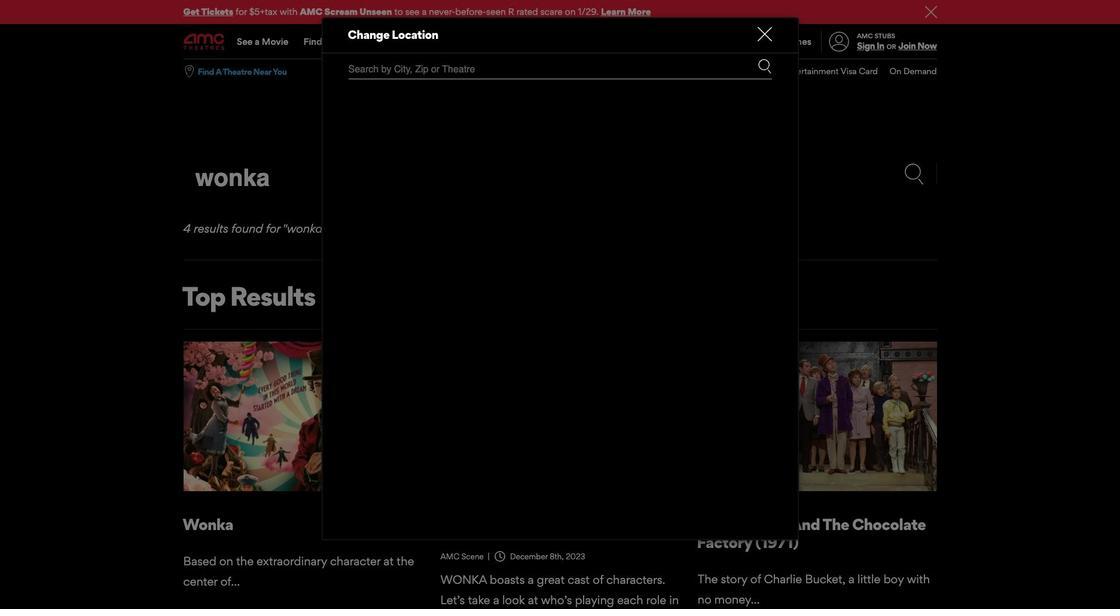 Task type: vqa. For each thing, say whether or not it's contained in the screenshot.
right the Submit Search Icon
no



Task type: describe. For each thing, give the bounding box(es) containing it.
1 vertical spatial menu
[[551, 59, 937, 84]]

wonka image
[[183, 342, 423, 491]]

close element
[[758, 27, 772, 41]]

submit search image
[[758, 59, 772, 74]]

3 menu item from the left
[[664, 59, 700, 84]]

Search by City, Zip or Theatre text field
[[349, 59, 722, 78]]

1 menu item from the left
[[551, 59, 613, 84]]

cookie consent banner dialog
[[0, 577, 1121, 609]]

4 menu item from the left
[[700, 59, 750, 84]]



Task type: locate. For each thing, give the bounding box(es) containing it.
search the AMC website text field
[[183, 163, 904, 193]]

showtimes image
[[730, 31, 765, 53]]

menu up search by city, zip or theatre 'text field' on the top
[[183, 25, 937, 59]]

user profile image
[[823, 32, 857, 52]]

0 vertical spatial menu
[[183, 25, 937, 59]]

close image
[[758, 27, 772, 41]]

willy wonka and the chocolate factory (1971) image
[[698, 342, 937, 491]]

6 menu item from the left
[[879, 59, 937, 84]]

5 menu item from the left
[[750, 59, 879, 84]]

2 menu item from the left
[[613, 59, 664, 84]]

menu
[[183, 25, 937, 59], [551, 59, 937, 84]]

submit search icon image
[[904, 163, 925, 185]]

menu item
[[551, 59, 613, 84], [613, 59, 664, 84], [664, 59, 700, 84], [700, 59, 750, 84], [750, 59, 879, 84], [879, 59, 937, 84]]

menu down showtimes image on the right top of the page
[[551, 59, 937, 84]]

sign in or join amc stubs element
[[822, 25, 937, 59]]

amc logo image
[[183, 34, 225, 50], [183, 34, 225, 50]]



